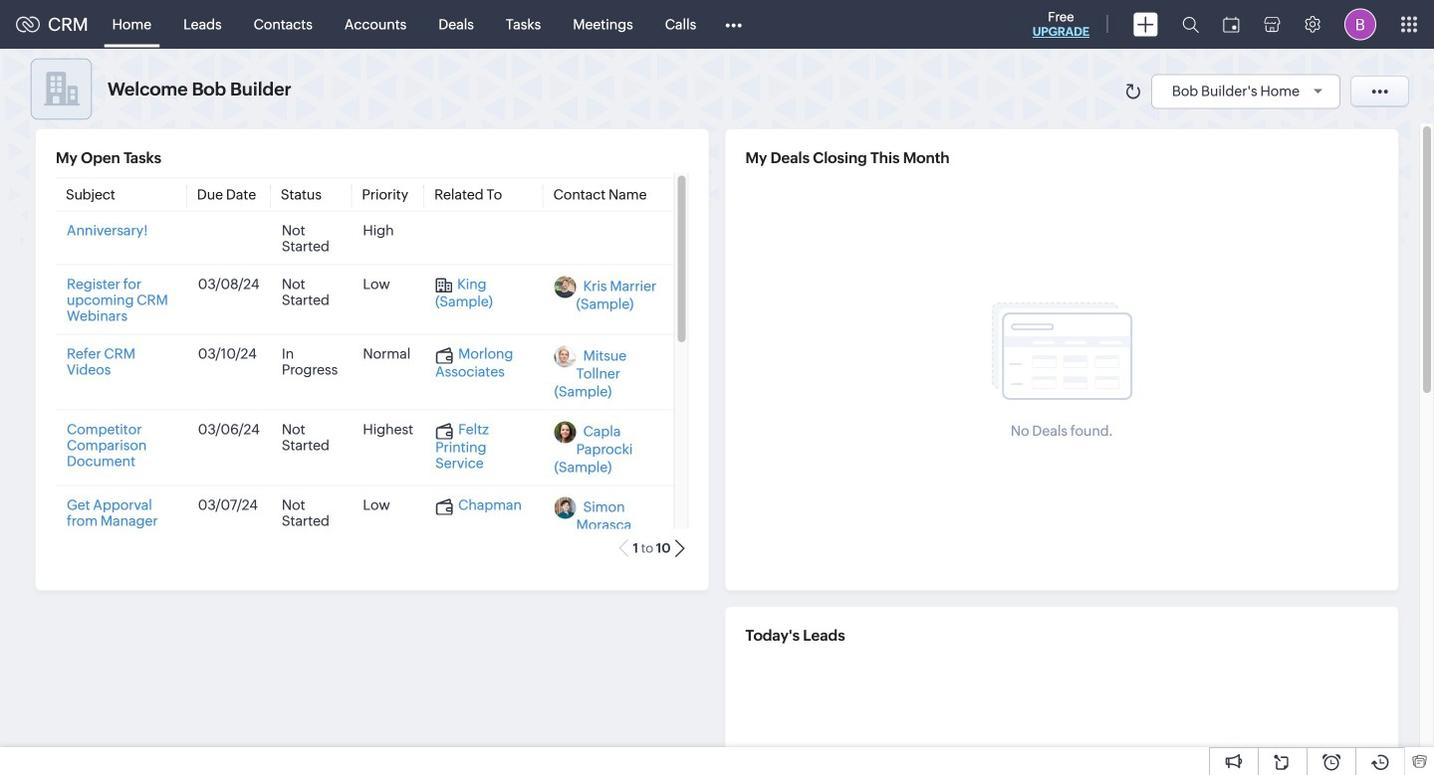 Task type: describe. For each thing, give the bounding box(es) containing it.
create menu image
[[1133, 12, 1158, 36]]

search image
[[1182, 16, 1199, 33]]

Other Modules field
[[712, 8, 755, 40]]



Task type: locate. For each thing, give the bounding box(es) containing it.
profile image
[[1344, 8, 1376, 40]]

search element
[[1170, 0, 1211, 49]]

create menu element
[[1121, 0, 1170, 48]]

logo image
[[16, 16, 40, 32]]

calendar image
[[1223, 16, 1240, 32]]

profile element
[[1332, 0, 1388, 48]]



Task type: vqa. For each thing, say whether or not it's contained in the screenshot.
Modified
no



